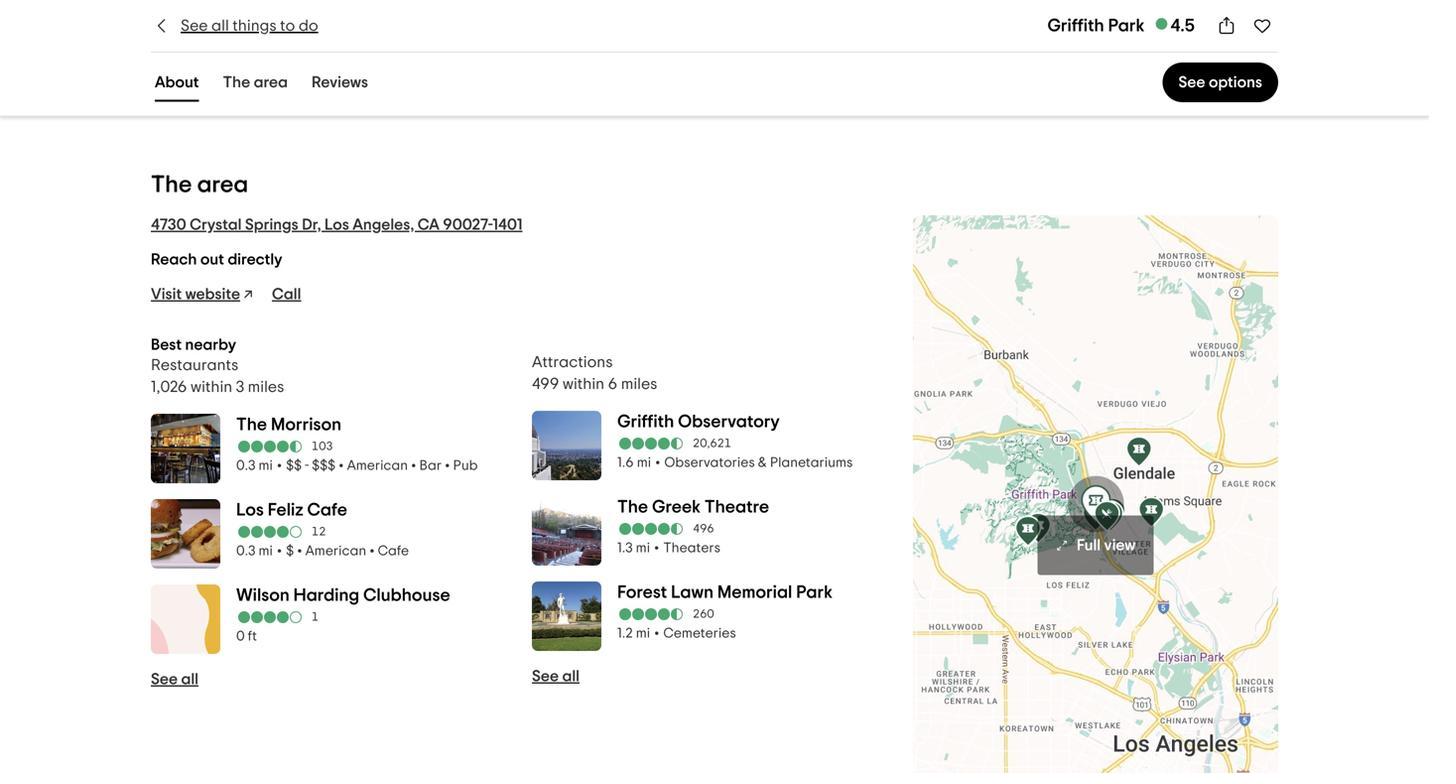 Task type: locate. For each thing, give the bounding box(es) containing it.
miles right 3
[[248, 379, 284, 395]]

4.5
[[1171, 17, 1195, 35]]

260
[[693, 609, 714, 620]]

12
[[312, 526, 326, 538]]

tab list
[[127, 65, 396, 106]]

0 vertical spatial the area
[[223, 74, 288, 90]]

see for see all link to the left
[[151, 672, 178, 687]]

• left bar
[[411, 459, 416, 473]]

reach
[[151, 252, 197, 268]]

1.3 mi
[[618, 542, 650, 555]]

observatories & planetariums
[[665, 456, 853, 470]]

&
[[758, 456, 767, 470]]

1.6 mi
[[618, 456, 651, 470]]

1 0.3 mi from the top
[[236, 459, 273, 473]]

1 vertical spatial cafe
[[378, 545, 409, 558]]

ca
[[418, 217, 440, 233]]

ft
[[248, 630, 257, 644]]

do
[[299, 18, 318, 34]]

griffith park
[[1048, 17, 1145, 35]]

american down 12
[[305, 545, 366, 558]]

1 vertical spatial park
[[796, 584, 833, 602]]

area up the crystal
[[197, 173, 248, 197]]

mi left $
[[259, 545, 273, 558]]

1 vertical spatial the area
[[151, 173, 248, 197]]

the
[[223, 74, 250, 90], [151, 173, 192, 197], [236, 416, 267, 434], [618, 498, 648, 516]]

area
[[254, 74, 288, 90], [197, 173, 248, 197]]

area down things
[[254, 74, 288, 90]]

see all
[[532, 669, 580, 685], [151, 672, 199, 687]]

within
[[563, 376, 605, 392], [191, 379, 233, 395]]

mi left $$
[[259, 459, 273, 473]]

1 vertical spatial 0.3
[[236, 545, 256, 558]]

0 horizontal spatial see all link
[[151, 670, 199, 689]]

1 horizontal spatial los
[[325, 217, 349, 233]]

1 0.3 from the top
[[236, 459, 256, 473]]

see
[[181, 18, 208, 34], [1179, 74, 1206, 90], [532, 669, 559, 685], [151, 672, 178, 687]]

about button
[[151, 69, 203, 102]]

full view button
[[913, 215, 1279, 773]]

website
[[185, 286, 240, 302]]

mi right 1.2
[[636, 627, 650, 641]]

to
[[280, 18, 295, 34]]

1.2 mi
[[618, 627, 650, 641]]

1 horizontal spatial within
[[563, 376, 605, 392]]

observatory
[[678, 413, 780, 431]]

0 horizontal spatial cafe
[[307, 501, 347, 519]]

the morrison
[[236, 416, 342, 434]]

mi for feliz
[[259, 545, 273, 558]]

los
[[325, 217, 349, 233], [236, 501, 264, 519]]

the area down things
[[223, 74, 288, 90]]

0 vertical spatial griffith
[[1048, 17, 1105, 35]]

0 horizontal spatial los
[[236, 501, 264, 519]]

0.3 mi left $
[[236, 545, 273, 558]]

miles right 6
[[621, 376, 658, 392]]

1 vertical spatial american
[[305, 545, 366, 558]]

4.0 of 5 bubbles. 1 review element
[[236, 611, 516, 624]]

tab list containing about
[[127, 65, 396, 106]]

miles
[[621, 376, 658, 392], [248, 379, 284, 395]]

0 vertical spatial 0.3 mi
[[236, 459, 273, 473]]

2 0.3 from the top
[[236, 545, 256, 558]]

griffith
[[1048, 17, 1105, 35], [618, 413, 674, 431]]

call link
[[272, 285, 301, 304]]

1 horizontal spatial cafe
[[378, 545, 409, 558]]

1 vertical spatial griffith
[[618, 413, 674, 431]]

1 horizontal spatial miles
[[621, 376, 658, 392]]

american down 4.5 of 5 bubbles. 103 reviews element at the bottom left of the page
[[347, 459, 408, 473]]

1 horizontal spatial see all
[[532, 669, 580, 685]]

2 0.3 mi from the top
[[236, 545, 273, 558]]

4730
[[151, 217, 186, 233]]

• right bar
[[445, 459, 450, 473]]

the down 3
[[236, 416, 267, 434]]

1 vertical spatial area
[[197, 173, 248, 197]]

restaurants
[[151, 357, 239, 373]]

mi
[[637, 456, 651, 470], [259, 459, 273, 473], [636, 542, 650, 555], [259, 545, 273, 558], [636, 627, 650, 641]]

see for see options button at the top of the page
[[1179, 74, 1206, 90]]

• right $$$
[[339, 459, 344, 473]]

1.6
[[618, 456, 634, 470]]

within down attractions
[[563, 376, 605, 392]]

dr,
[[302, 217, 321, 233]]

0.3 for los feliz cafe
[[236, 545, 256, 558]]

1 horizontal spatial griffith
[[1048, 17, 1105, 35]]

0 vertical spatial american
[[347, 459, 408, 473]]

within down restaurants
[[191, 379, 233, 395]]

4730 crystal springs dr, los angeles, ca 90027-1401 button
[[151, 215, 523, 234]]

nearby
[[185, 337, 236, 353]]

1 horizontal spatial area
[[254, 74, 288, 90]]

see all for see all link to the left
[[151, 672, 199, 687]]

•
[[339, 459, 344, 473], [411, 459, 416, 473], [445, 459, 450, 473], [297, 545, 302, 558], [370, 545, 375, 558]]

0 vertical spatial cafe
[[307, 501, 347, 519]]

park right memorial
[[796, 584, 833, 602]]

directly
[[228, 252, 282, 268]]

$$ - $$$ • american • bar • pub
[[286, 459, 478, 473]]

mi for greek
[[636, 542, 650, 555]]

mi right 1.3
[[636, 542, 650, 555]]

20,621
[[693, 438, 732, 450]]

the area up the crystal
[[151, 173, 248, 197]]

all
[[212, 18, 229, 34], [562, 669, 580, 685], [181, 672, 199, 687]]

0 horizontal spatial see all
[[151, 672, 199, 687]]

1 vertical spatial 0.3 mi
[[236, 545, 273, 558]]

visit website link
[[151, 285, 256, 304]]

4.5 of 5 bubbles. 103 reviews element
[[236, 440, 516, 454]]

0 horizontal spatial all
[[181, 672, 199, 687]]

american
[[347, 459, 408, 473], [305, 545, 366, 558]]

1 horizontal spatial see all link
[[532, 667, 580, 686]]

griffith for griffith park
[[1048, 17, 1105, 35]]

los inside button
[[325, 217, 349, 233]]

0 horizontal spatial park
[[796, 584, 833, 602]]

park left 4.5
[[1109, 17, 1145, 35]]

0.3 left $
[[236, 545, 256, 558]]

0.3 mi left $$
[[236, 459, 273, 473]]

0 horizontal spatial griffith
[[618, 413, 674, 431]]

about
[[155, 74, 199, 90]]

mi right 1.6
[[637, 456, 651, 470]]

0 vertical spatial los
[[325, 217, 349, 233]]

4.0 of 5 bubbles. 12 reviews element
[[236, 525, 516, 539]]

1 horizontal spatial park
[[1109, 17, 1145, 35]]

the down see all things to do link
[[223, 74, 250, 90]]

greek
[[652, 498, 701, 516]]

cafe down 4.0 of 5 bubbles. 12 reviews element
[[378, 545, 409, 558]]

memorial
[[718, 584, 793, 602]]

0 vertical spatial park
[[1109, 17, 1145, 35]]

morrison
[[271, 416, 342, 434]]

0.3 left $$
[[236, 459, 256, 473]]

0 horizontal spatial within
[[191, 379, 233, 395]]

reach out directly
[[151, 252, 282, 268]]

advertisement region
[[151, 0, 1279, 107]]

0 horizontal spatial miles
[[248, 379, 284, 395]]

see inside button
[[1179, 74, 1206, 90]]

the area
[[223, 74, 288, 90], [151, 173, 248, 197]]

0 vertical spatial 0.3
[[236, 459, 256, 473]]

save to a trip image
[[1253, 16, 1273, 36]]

$ • american • cafe
[[286, 545, 409, 558]]

cafe
[[307, 501, 347, 519], [378, 545, 409, 558]]

see all link
[[532, 667, 580, 686], [151, 670, 199, 689]]

los right dr, on the left top of the page
[[325, 217, 349, 233]]

cafe up 12
[[307, 501, 347, 519]]

0 vertical spatial area
[[254, 74, 288, 90]]

0.3
[[236, 459, 256, 473], [236, 545, 256, 558]]

the up "1.3 mi" on the left
[[618, 498, 648, 516]]

park
[[1109, 17, 1145, 35], [796, 584, 833, 602]]

los left feliz
[[236, 501, 264, 519]]

los feliz cafe
[[236, 501, 347, 519]]

theatre
[[705, 498, 769, 516]]



Task type: vqa. For each thing, say whether or not it's contained in the screenshot.
2nd row group from left
no



Task type: describe. For each thing, give the bounding box(es) containing it.
planetariums
[[770, 456, 853, 470]]

• right $
[[297, 545, 302, 558]]

call
[[272, 286, 301, 302]]

the inside button
[[223, 74, 250, 90]]

griffith for griffith observatory
[[618, 413, 674, 431]]

angeles,
[[353, 217, 414, 233]]

springs
[[245, 217, 299, 233]]

103
[[312, 441, 333, 453]]

out
[[200, 252, 224, 268]]

• down 4.0 of 5 bubbles. 12 reviews element
[[370, 545, 375, 558]]

wilson harding clubhouse
[[236, 587, 450, 605]]

0 horizontal spatial area
[[197, 173, 248, 197]]

forest
[[618, 584, 667, 602]]

mi for lawn
[[636, 627, 650, 641]]

4.5 of 5 bubbles. 496 reviews element
[[618, 522, 897, 536]]

miles inside the attractions 499 within 6 miles
[[621, 376, 658, 392]]

within inside 'best nearby restaurants 1,026 within 3 miles'
[[191, 379, 233, 395]]

-
[[305, 459, 309, 473]]

the area inside button
[[223, 74, 288, 90]]

see for see all link to the right
[[532, 669, 559, 685]]

best
[[151, 337, 182, 353]]

clubhouse
[[363, 587, 450, 605]]

$
[[286, 545, 294, 558]]

2 horizontal spatial all
[[562, 669, 580, 685]]

bar
[[419, 459, 442, 473]]

496
[[693, 523, 714, 535]]

the greek theatre
[[618, 498, 769, 516]]

6
[[608, 376, 618, 392]]

options
[[1209, 74, 1263, 90]]

wilson
[[236, 587, 290, 605]]

lawn
[[671, 584, 714, 602]]

visit
[[151, 286, 182, 302]]

1
[[312, 612, 319, 623]]

3
[[236, 379, 244, 395]]

see all things to do
[[181, 18, 318, 34]]

0 ft
[[236, 630, 257, 644]]

visit website
[[151, 286, 240, 302]]

miles inside 'best nearby restaurants 1,026 within 3 miles'
[[248, 379, 284, 395]]

feliz
[[268, 501, 303, 519]]

0
[[236, 630, 245, 644]]

within inside the attractions 499 within 6 miles
[[563, 376, 605, 392]]

full view
[[1077, 538, 1136, 554]]

reviews button
[[308, 69, 372, 102]]

griffith observatory
[[618, 413, 780, 431]]

forest lawn memorial park
[[618, 584, 833, 602]]

0.3 for the morrison
[[236, 459, 256, 473]]

0.3 mi for the
[[236, 459, 273, 473]]

mi for observatory
[[637, 456, 651, 470]]

see options button
[[1163, 63, 1279, 102]]

area inside button
[[254, 74, 288, 90]]

499
[[532, 376, 559, 392]]

attractions
[[532, 354, 613, 370]]

reviews
[[312, 74, 368, 90]]

attractions 499 within 6 miles
[[532, 354, 658, 392]]

full
[[1077, 538, 1101, 554]]

best nearby restaurants 1,026 within 3 miles
[[151, 337, 284, 395]]

things
[[233, 18, 277, 34]]

observatories
[[665, 456, 755, 470]]

see all things to do link
[[151, 15, 318, 37]]

cemeteries
[[664, 627, 736, 641]]

1.2
[[618, 627, 633, 641]]

0.3 mi for los
[[236, 545, 273, 558]]

1 vertical spatial los
[[236, 501, 264, 519]]

1.3
[[618, 542, 633, 555]]

$$
[[286, 459, 302, 473]]

$$$
[[312, 459, 336, 473]]

theaters
[[664, 542, 721, 555]]

4.5 of 5 bubbles. 260 reviews element
[[618, 608, 897, 621]]

the up 4730
[[151, 173, 192, 197]]

mi for morrison
[[259, 459, 273, 473]]

4.5 of 5 bubbles. 20,621 reviews element
[[618, 437, 897, 451]]

the area button
[[219, 69, 292, 102]]

1,026
[[151, 379, 187, 395]]

1 horizontal spatial all
[[212, 18, 229, 34]]

90027-
[[443, 217, 493, 233]]

view
[[1104, 538, 1136, 554]]

see all for see all link to the right
[[532, 669, 580, 685]]

crystal
[[190, 217, 242, 233]]

1401
[[493, 217, 523, 233]]

see options
[[1179, 74, 1263, 90]]

harding
[[294, 587, 360, 605]]

4730 crystal springs dr, los angeles, ca 90027-1401
[[151, 217, 523, 233]]

share image
[[1217, 16, 1237, 36]]

pub
[[453, 459, 478, 473]]



